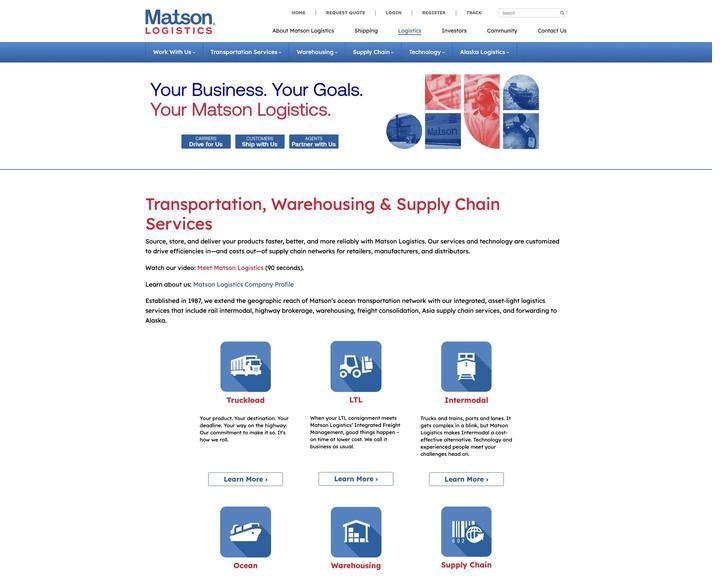 Task type: describe. For each thing, give the bounding box(es) containing it.
1 vertical spatial supply chain
[[441, 560, 492, 570]]

things
[[360, 429, 375, 436]]

logistics inside trucks and trains, ports and lanes. it gets complex in a blink, but matson logistics makes intermodal a cost- effective alternative. technology and experienced people meet your challenges head on.
[[421, 430, 443, 436]]

to inside the 'source, store, and deliver your products faster, better, and more reliably with matson logistics. our services and technology are customized to drive efficiencies in—and costs out—of supply chain networks for retailers, manufacturers, and distributors.'
[[145, 247, 152, 255]]

matson inside the 'source, store, and deliver your products faster, better, and more reliably with matson logistics. our services and technology are customized to drive efficiencies in—and costs out—of supply chain networks for retailers, manufacturers, and distributors.'
[[375, 238, 397, 245]]

when
[[310, 415, 324, 421]]

are
[[514, 238, 524, 245]]

more for intermodal
[[467, 475, 484, 484]]

ocean
[[338, 297, 356, 305]]

work
[[153, 48, 168, 55]]

alaska
[[460, 48, 479, 55]]

transportation
[[211, 48, 252, 55]]

contact us link
[[528, 25, 567, 39]]

on.
[[462, 451, 470, 457]]

us inside the top menu navigation
[[560, 27, 567, 34]]

store,
[[169, 238, 186, 245]]

manufacturers,
[[375, 247, 420, 255]]

services inside established in 1987, we extend the geographic reach of matson's ocean transportation network with our integrated, asset-light logistics services that include rail intermodal, highway brokerage, warehousing, freight consolidation, asia supply chain services, and forwarding to alaska.
[[145, 307, 170, 315]]

learn more › link for ltl
[[319, 472, 394, 486]]

rail
[[208, 307, 218, 315]]

1 horizontal spatial ltl
[[349, 395, 363, 405]]

› for ltl
[[376, 475, 378, 483]]

about matson logistics
[[272, 27, 334, 34]]

lower
[[337, 436, 350, 443]]

deadline.
[[200, 422, 222, 429]]

login
[[386, 10, 402, 15]]

community link
[[477, 25, 528, 39]]

top menu navigation
[[272, 25, 567, 39]]

transportation,
[[145, 194, 267, 214]]

our inside the your product. your destination. your deadline.  your way on the highway. our commitment to make it so. it's how we roll.
[[200, 430, 209, 436]]

challenges
[[421, 451, 447, 457]]

make
[[250, 430, 263, 436]]

supply inside established in 1987, we extend the geographic reach of matson's ocean transportation network with our integrated, asset-light logistics services that include rail intermodal, highway brokerage, warehousing, freight consolidation, asia supply chain services, and forwarding to alaska.
[[437, 307, 456, 315]]

at
[[330, 436, 336, 443]]

learn for ltl
[[334, 475, 354, 483]]

drive
[[153, 247, 168, 255]]

out—of
[[246, 247, 267, 255]]

alaska logistics
[[460, 48, 505, 55]]

profile
[[275, 281, 294, 288]]

0 vertical spatial a
[[461, 422, 464, 429]]

alaska.
[[145, 317, 167, 325]]

extend the
[[214, 297, 246, 305]]

cost-
[[496, 430, 508, 436]]

work with us link
[[153, 48, 195, 55]]

chain inside "transportation, warehousing & supply chain services"
[[455, 194, 500, 214]]

your up commitment
[[224, 422, 235, 429]]

logistics up extend the at bottom left
[[217, 281, 243, 288]]

to inside the your product. your destination. your deadline.  your way on the highway. our commitment to make it so. it's how we roll.
[[243, 430, 248, 436]]

0 vertical spatial warehousing link
[[297, 48, 338, 55]]

0 vertical spatial supply chain link
[[353, 48, 394, 55]]

learn more › for truckload
[[224, 475, 267, 484]]

cost.
[[352, 436, 363, 443]]

efficiencies
[[170, 247, 204, 255]]

alternative.
[[444, 437, 472, 443]]

intermodal inside trucks and trains, ports and lanes. it gets complex in a blink, but matson logistics makes intermodal a cost- effective alternative. technology and experienced people meet your challenges head on.
[[462, 430, 490, 436]]

0 vertical spatial supply
[[353, 48, 372, 55]]

register
[[422, 10, 446, 15]]

it inside when your ltl consignment meets matson logistics' integrated freight management, good things happen – on time at lower cost. we call it business as usual.
[[384, 436, 387, 443]]

0 vertical spatial technology
[[409, 48, 441, 55]]

matson logistics company profile link
[[193, 281, 294, 288]]

logistics link
[[388, 25, 432, 39]]

good
[[346, 429, 359, 436]]

warehousing,
[[316, 307, 356, 315]]

learn about us: matson logistics company profile
[[145, 281, 294, 288]]

request
[[326, 10, 348, 15]]

highway
[[255, 307, 280, 315]]

watch our video: meet matson logistics (90 seconds).
[[145, 264, 304, 272]]

so.
[[269, 430, 276, 436]]

intermodal,
[[220, 307, 254, 315]]

costs
[[229, 247, 245, 255]]

distributors.
[[435, 247, 470, 255]]

your product. your destination. your deadline.  your way on the highway. our commitment to make it so. it's how we roll.
[[200, 415, 289, 443]]

integrated,
[[454, 297, 487, 305]]

your inside the 'source, store, and deliver your products faster, better, and more reliably with matson logistics. our services and technology are customized to drive efficiencies in—and costs out—of supply chain networks for retailers, manufacturers, and distributors.'
[[223, 238, 236, 245]]

technology inside trucks and trains, ports and lanes. it gets complex in a blink, but matson logistics makes intermodal a cost- effective alternative. technology and experienced people meet your challenges head on.
[[473, 437, 501, 443]]

seconds).
[[276, 264, 304, 272]]

track
[[467, 10, 482, 15]]

usual.
[[340, 444, 354, 450]]

learn more › for ltl
[[334, 475, 378, 483]]

services, and
[[476, 307, 515, 315]]

effective
[[421, 437, 443, 443]]

transportation services
[[211, 48, 277, 55]]

in inside trucks and trains, ports and lanes. it gets complex in a blink, but matson logistics makes intermodal a cost- effective alternative. technology and experienced people meet your challenges head on.
[[455, 422, 460, 429]]

intermodal link
[[445, 395, 488, 405]]

people
[[453, 444, 469, 450]]

matson inside when your ltl consignment meets matson logistics' integrated freight management, good things happen – on time at lower cost. we call it business as usual.
[[310, 422, 329, 429]]

matson logistics less than truckload icon image
[[331, 341, 382, 392]]

meets
[[382, 415, 397, 421]]

0 horizontal spatial supply chain
[[353, 48, 390, 55]]

technology link
[[409, 48, 445, 55]]

investors link
[[432, 25, 477, 39]]

reliably
[[337, 238, 359, 245]]

0 horizontal spatial our
[[166, 264, 176, 272]]

trains,
[[449, 415, 464, 422]]

company
[[245, 281, 273, 288]]

1987, we
[[188, 297, 213, 305]]

experienced
[[421, 444, 451, 450]]

warehousing inside "transportation, warehousing & supply chain services"
[[271, 194, 375, 214]]

chain inside the 'source, store, and deliver your products faster, better, and more reliably with matson logistics. our services and technology are customized to drive efficiencies in—and costs out—of supply chain networks for retailers, manufacturers, and distributors.'
[[290, 247, 306, 255]]

and up distributors.
[[467, 238, 478, 245]]

meet
[[471, 444, 483, 450]]

community
[[487, 27, 518, 34]]

makes
[[444, 430, 460, 436]]

supply inside "transportation, warehousing & supply chain services"
[[396, 194, 450, 214]]

0 vertical spatial warehousing
[[297, 48, 334, 55]]

video:
[[178, 264, 196, 272]]

lanes.
[[491, 415, 505, 422]]

on inside when your ltl consignment meets matson logistics' integrated freight management, good things happen – on time at lower cost. we call it business as usual.
[[310, 436, 316, 443]]

watch
[[145, 264, 164, 272]]

about
[[164, 281, 182, 288]]

us:
[[184, 281, 192, 288]]

ltl inside when your ltl consignment meets matson logistics' integrated freight management, good things happen – on time at lower cost. we call it business as usual.
[[338, 415, 347, 421]]

logistics down community link
[[481, 48, 505, 55]]

faster,
[[266, 238, 284, 245]]

home
[[292, 10, 306, 15]]

roll.
[[220, 437, 229, 443]]

commitment
[[210, 430, 242, 436]]

home link
[[292, 10, 316, 15]]



Task type: locate. For each thing, give the bounding box(es) containing it.
products
[[238, 238, 264, 245]]

on left time
[[310, 436, 316, 443]]

1 vertical spatial supply
[[396, 194, 450, 214]]

highway brokerage, intermodal rail, warehousing, forwarding image
[[150, 66, 562, 157]]

as
[[333, 444, 338, 450]]

services inside "transportation, warehousing & supply chain services"
[[145, 213, 213, 234]]

logistics down request
[[311, 27, 334, 34]]

logistics
[[311, 27, 334, 34], [398, 27, 422, 34], [481, 48, 505, 55], [238, 264, 264, 272], [217, 281, 243, 288], [421, 430, 443, 436]]

services up alaska. at the left bottom of page
[[145, 307, 170, 315]]

it left 'so.'
[[265, 430, 268, 436]]

supply down faster,
[[269, 247, 289, 255]]

to inside established in 1987, we extend the geographic reach of matson's ocean transportation network with our integrated, asset-light logistics services that include rail intermodal, highway brokerage, warehousing, freight consolidation, asia supply chain services, and forwarding to alaska.
[[551, 307, 557, 315]]

request quote
[[326, 10, 365, 15]]

call
[[374, 436, 382, 443]]

chain down better,
[[290, 247, 306, 255]]

services inside the 'source, store, and deliver your products faster, better, and more reliably with matson logistics. our services and technology are customized to drive efficiencies in—and costs out—of supply chain networks for retailers, manufacturers, and distributors.'
[[441, 238, 465, 245]]

0 horizontal spatial a
[[461, 422, 464, 429]]

with for network
[[428, 297, 441, 305]]

2 horizontal spatial learn more › link
[[429, 473, 504, 486]]

matson
[[290, 27, 309, 34], [375, 238, 397, 245], [214, 264, 236, 272], [193, 281, 215, 288], [310, 422, 329, 429], [490, 422, 508, 429]]

when your ltl consignment meets matson logistics' integrated freight management, good things happen – on time at lower cost. we call it business as usual.
[[310, 415, 401, 450]]

for
[[337, 247, 345, 255]]

in inside established in 1987, we extend the geographic reach of matson's ocean transportation network with our integrated, asset-light logistics services that include rail intermodal, highway brokerage, warehousing, freight consolidation, asia supply chain services, and forwarding to alaska.
[[181, 297, 187, 305]]

1 vertical spatial intermodal
[[462, 430, 490, 436]]

technology down the top menu navigation
[[409, 48, 441, 55]]

1 vertical spatial technology
[[473, 437, 501, 443]]

0 vertical spatial our
[[428, 238, 439, 245]]

gets
[[421, 422, 432, 429]]

on
[[248, 422, 254, 429], [310, 436, 316, 443]]

forwarding
[[516, 307, 549, 315]]

on inside the your product. your destination. your deadline.  your way on the highway. our commitment to make it so. it's how we roll.
[[248, 422, 254, 429]]

0 horizontal spatial supply chain link
[[353, 48, 394, 55]]

truckload
[[227, 395, 265, 405]]

us right contact
[[560, 27, 567, 34]]

1 vertical spatial supply
[[437, 307, 456, 315]]

transportation services link
[[211, 48, 282, 55]]

and down logistics.
[[422, 247, 433, 255]]

0 vertical spatial with
[[361, 238, 373, 245]]

1 horizontal spatial supply chain
[[441, 560, 492, 570]]

1 vertical spatial our
[[442, 297, 452, 305]]

2 vertical spatial warehousing
[[331, 561, 381, 571]]

our right logistics.
[[428, 238, 439, 245]]

a down trains,
[[461, 422, 464, 429]]

matson down home
[[290, 27, 309, 34]]

0 horizontal spatial in
[[181, 297, 187, 305]]

1 horizontal spatial our
[[442, 297, 452, 305]]

0 vertical spatial your
[[223, 238, 236, 245]]

1 vertical spatial us
[[184, 48, 191, 55]]

learn more › for intermodal
[[445, 475, 488, 484]]

your inside trucks and trains, ports and lanes. it gets complex in a blink, but matson logistics makes intermodal a cost- effective alternative. technology and experienced people meet your challenges head on.
[[485, 444, 496, 450]]

intermodal down blink,
[[462, 430, 490, 436]]

0 vertical spatial on
[[248, 422, 254, 429]]

0 horizontal spatial technology
[[409, 48, 441, 55]]

services
[[254, 48, 277, 55], [145, 213, 213, 234]]

1 vertical spatial to
[[551, 307, 557, 315]]

truckload link
[[227, 395, 265, 405]]

1 vertical spatial a
[[491, 430, 494, 436]]

trucks and trains, ports and lanes. it gets complex in a blink, but matson logistics makes intermodal a cost- effective alternative. technology and experienced people meet your challenges head on.
[[421, 415, 512, 457]]

learn more › link for intermodal
[[429, 473, 504, 486]]

and down cost-
[[503, 437, 512, 443]]

about matson logistics link
[[272, 25, 344, 39]]

with up retailers,
[[361, 238, 373, 245]]

more for truckload
[[246, 475, 263, 484]]

technology up meet
[[473, 437, 501, 443]]

logistics.
[[399, 238, 426, 245]]

logistics up the 'effective'
[[421, 430, 443, 436]]

0 vertical spatial services
[[254, 48, 277, 55]]

asia
[[422, 307, 435, 315]]

services up distributors.
[[441, 238, 465, 245]]

matson logistics image
[[145, 10, 215, 34]]

1 vertical spatial warehousing
[[271, 194, 375, 214]]

chain down integrated,
[[458, 307, 474, 315]]

0 horizontal spatial services
[[145, 213, 213, 234]]

more for ltl
[[356, 475, 374, 483]]

more inside the 'source, store, and deliver your products faster, better, and more reliably with matson logistics. our services and technology are customized to drive efficiencies in—and costs out—of supply chain networks for retailers, manufacturers, and distributors.'
[[320, 238, 336, 245]]

1 horizontal spatial on
[[310, 436, 316, 443]]

matson up 'learn about us: matson logistics company profile'
[[214, 264, 236, 272]]

matson up manufacturers,
[[375, 238, 397, 245]]

0 horizontal spatial your
[[223, 238, 236, 245]]

with for reliably
[[361, 238, 373, 245]]

1 horizontal spatial a
[[491, 430, 494, 436]]

0 horizontal spatial supply
[[269, 247, 289, 255]]

source, store, and deliver your products faster, better, and more reliably with matson logistics. our services and technology are customized to drive efficiencies in—and costs out—of supply chain networks for retailers, manufacturers, and distributors.
[[145, 238, 560, 255]]

learn for intermodal
[[445, 475, 465, 484]]

0 vertical spatial in
[[181, 297, 187, 305]]

0 horizontal spatial us
[[184, 48, 191, 55]]

1 vertical spatial in
[[455, 422, 460, 429]]

your up highway.
[[278, 415, 289, 422]]

logistics down out—of
[[238, 264, 264, 272]]

and up networks
[[307, 238, 318, 245]]

1 vertical spatial it
[[384, 436, 387, 443]]

warehousing
[[297, 48, 334, 55], [271, 194, 375, 214], [331, 561, 381, 571]]

and up complex
[[438, 415, 447, 422]]

track link
[[456, 10, 482, 15]]

trucks
[[421, 415, 437, 422]]

head
[[448, 451, 461, 457]]

0 horizontal spatial learn more › link
[[208, 473, 283, 486]]

1 horizontal spatial in
[[455, 422, 460, 429]]

that
[[171, 307, 184, 315]]

0 vertical spatial supply chain
[[353, 48, 390, 55]]

› for intermodal
[[486, 475, 488, 484]]

our left integrated,
[[442, 297, 452, 305]]

chain
[[374, 48, 390, 55], [455, 194, 500, 214], [470, 560, 492, 570]]

2 vertical spatial supply
[[441, 560, 467, 570]]

more
[[320, 238, 336, 245], [356, 475, 374, 483], [246, 475, 263, 484], [467, 475, 484, 484]]

your up deadline.
[[200, 415, 211, 422]]

to right "forwarding"
[[551, 307, 557, 315]]

1 horizontal spatial ›
[[376, 475, 378, 483]]

1 horizontal spatial supply chain link
[[441, 560, 492, 570]]

it inside the your product. your destination. your deadline.  your way on the highway. our commitment to make it so. it's how we roll.
[[265, 430, 268, 436]]

services down "about"
[[254, 48, 277, 55]]

but
[[480, 422, 489, 429]]

with
[[361, 238, 373, 245], [428, 297, 441, 305]]

it
[[265, 430, 268, 436], [384, 436, 387, 443]]

freight
[[383, 422, 401, 429]]

our inside the 'source, store, and deliver your products faster, better, and more reliably with matson logistics. our services and technology are customized to drive efficiencies in—and costs out—of supply chain networks for retailers, manufacturers, and distributors.'
[[428, 238, 439, 245]]

0 vertical spatial chain
[[374, 48, 390, 55]]

ports
[[466, 415, 479, 422]]

and up the efficiencies on the top left of page
[[188, 238, 199, 245]]

the
[[256, 422, 264, 429]]

2 horizontal spatial learn more ›
[[445, 475, 488, 484]]

0 vertical spatial services
[[441, 238, 465, 245]]

include
[[185, 307, 207, 315]]

time
[[318, 436, 329, 443]]

logistics
[[521, 297, 546, 305]]

your
[[223, 238, 236, 245], [326, 415, 337, 421], [485, 444, 496, 450]]

your up logistics'
[[326, 415, 337, 421]]

learn for truckload
[[224, 475, 244, 484]]

2 horizontal spatial ›
[[486, 475, 488, 484]]

1 horizontal spatial with
[[428, 297, 441, 305]]

it
[[507, 415, 511, 422]]

deliver
[[201, 238, 221, 245]]

happen
[[377, 429, 395, 436]]

matson down meet
[[193, 281, 215, 288]]

matson down lanes. on the bottom right
[[490, 422, 508, 429]]

destination.
[[247, 415, 276, 422]]

Search search field
[[499, 8, 567, 17]]

learn more › link for truckload
[[208, 473, 283, 486]]

services
[[441, 238, 465, 245], [145, 307, 170, 315]]

2 horizontal spatial to
[[551, 307, 557, 315]]

0 horizontal spatial it
[[265, 430, 268, 436]]

your up way
[[234, 415, 246, 422]]

2 vertical spatial to
[[243, 430, 248, 436]]

1 vertical spatial services
[[145, 213, 213, 234]]

our
[[166, 264, 176, 272], [442, 297, 452, 305]]

1 vertical spatial on
[[310, 436, 316, 443]]

1 horizontal spatial us
[[560, 27, 567, 34]]

1 horizontal spatial chain
[[458, 307, 474, 315]]

established in 1987, we extend the geographic reach of matson's ocean transportation network with our integrated, asset-light logistics services that include rail intermodal, highway brokerage, warehousing, freight consolidation, asia supply chain services, and forwarding to alaska.
[[145, 297, 557, 325]]

it down happen
[[384, 436, 387, 443]]

your inside when your ltl consignment meets matson logistics' integrated freight management, good things happen – on time at lower cost. we call it business as usual.
[[326, 415, 337, 421]]

0 horizontal spatial learn more ›
[[224, 475, 267, 484]]

0 horizontal spatial our
[[200, 430, 209, 436]]

with
[[170, 48, 183, 55]]

services up the 'store,'
[[145, 213, 213, 234]]

supply right asia
[[437, 307, 456, 315]]

0 vertical spatial chain
[[290, 247, 306, 255]]

None search field
[[499, 8, 567, 17]]

1 vertical spatial with
[[428, 297, 441, 305]]

1 horizontal spatial supply
[[437, 307, 456, 315]]

0 vertical spatial intermodal
[[445, 395, 488, 405]]

our left video:
[[166, 264, 176, 272]]

ltl up consignment
[[349, 395, 363, 405]]

1 vertical spatial ltl
[[338, 415, 347, 421]]

1 horizontal spatial it
[[384, 436, 387, 443]]

logistics down login
[[398, 27, 422, 34]]

way
[[236, 422, 247, 429]]

1 vertical spatial our
[[200, 430, 209, 436]]

intermodal up ports
[[445, 395, 488, 405]]

1 vertical spatial chain
[[455, 194, 500, 214]]

complex
[[433, 422, 454, 429]]

to down way
[[243, 430, 248, 436]]

ltl up logistics'
[[338, 415, 347, 421]]

› for truckload
[[265, 475, 267, 484]]

matson down 'when'
[[310, 422, 329, 429]]

to left drive
[[145, 247, 152, 255]]

2 horizontal spatial your
[[485, 444, 496, 450]]

1 vertical spatial supply chain link
[[441, 560, 492, 570]]

0 horizontal spatial ›
[[265, 475, 267, 484]]

matson inside trucks and trains, ports and lanes. it gets complex in a blink, but matson logistics makes intermodal a cost- effective alternative. technology and experienced people meet your challenges head on.
[[490, 422, 508, 429]]

1 horizontal spatial technology
[[473, 437, 501, 443]]

technology
[[409, 48, 441, 55], [473, 437, 501, 443]]

product.
[[212, 415, 233, 422]]

login link
[[376, 10, 412, 15]]

transportation
[[358, 297, 400, 305]]

0 vertical spatial it
[[265, 430, 268, 436]]

integrated
[[354, 422, 381, 429]]

in down trains,
[[455, 422, 460, 429]]

your right meet
[[485, 444, 496, 450]]

us right with
[[184, 48, 191, 55]]

in—and
[[205, 247, 228, 255]]

a left cost-
[[491, 430, 494, 436]]

quote
[[349, 10, 365, 15]]

better,
[[286, 238, 305, 245]]

1 vertical spatial your
[[326, 415, 337, 421]]

with inside established in 1987, we extend the geographic reach of matson's ocean transportation network with our integrated, asset-light logistics services that include rail intermodal, highway brokerage, warehousing, freight consolidation, asia supply chain services, and forwarding to alaska.
[[428, 297, 441, 305]]

chain inside established in 1987, we extend the geographic reach of matson's ocean transportation network with our integrated, asset-light logistics services that include rail intermodal, highway brokerage, warehousing, freight consolidation, asia supply chain services, and forwarding to alaska.
[[458, 307, 474, 315]]

1 horizontal spatial our
[[428, 238, 439, 245]]

our up "how"
[[200, 430, 209, 436]]

1 horizontal spatial your
[[326, 415, 337, 421]]

(90
[[265, 264, 275, 272]]

retailers,
[[347, 247, 373, 255]]

0 horizontal spatial ltl
[[338, 415, 347, 421]]

ocean
[[234, 561, 258, 571]]

1 vertical spatial chain
[[458, 307, 474, 315]]

0 horizontal spatial services
[[145, 307, 170, 315]]

a
[[461, 422, 464, 429], [491, 430, 494, 436]]

investors
[[442, 27, 467, 34]]

how
[[200, 437, 210, 443]]

0 horizontal spatial to
[[145, 247, 152, 255]]

1 horizontal spatial services
[[254, 48, 277, 55]]

1 horizontal spatial services
[[441, 238, 465, 245]]

supply inside the 'source, store, and deliver your products faster, better, and more reliably with matson logistics. our services and technology are customized to drive efficiencies in—and costs out—of supply chain networks for retailers, manufacturers, and distributors.'
[[269, 247, 289, 255]]

0 horizontal spatial chain
[[290, 247, 306, 255]]

0 vertical spatial to
[[145, 247, 152, 255]]

2 vertical spatial chain
[[470, 560, 492, 570]]

with inside the 'source, store, and deliver your products faster, better, and more reliably with matson logistics. our services and technology are customized to drive efficiencies in—and costs out—of supply chain networks for retailers, manufacturers, and distributors.'
[[361, 238, 373, 245]]

blink,
[[466, 422, 479, 429]]

1 horizontal spatial learn more › link
[[319, 472, 394, 486]]

our inside established in 1987, we extend the geographic reach of matson's ocean transportation network with our integrated, asset-light logistics services that include rail intermodal, highway brokerage, warehousing, freight consolidation, asia supply chain services, and forwarding to alaska.
[[442, 297, 452, 305]]

learn
[[145, 281, 163, 288], [334, 475, 354, 483], [224, 475, 244, 484], [445, 475, 465, 484]]

2 vertical spatial your
[[485, 444, 496, 450]]

1 vertical spatial services
[[145, 307, 170, 315]]

0 vertical spatial supply
[[269, 247, 289, 255]]

0 horizontal spatial on
[[248, 422, 254, 429]]

our
[[428, 238, 439, 245], [200, 430, 209, 436]]

freight
[[357, 307, 377, 315]]

brokerage,
[[282, 307, 314, 315]]

1 vertical spatial warehousing link
[[331, 561, 381, 571]]

–
[[397, 429, 399, 436]]

search image
[[560, 11, 564, 15]]

management,
[[310, 429, 344, 436]]

network
[[402, 297, 426, 305]]

1 horizontal spatial to
[[243, 430, 248, 436]]

0 horizontal spatial with
[[361, 238, 373, 245]]

matson inside the top menu navigation
[[290, 27, 309, 34]]

shipping
[[355, 27, 378, 34]]

with up asia
[[428, 297, 441, 305]]

0 vertical spatial us
[[560, 27, 567, 34]]

logistics'
[[330, 422, 353, 429]]

about
[[272, 27, 288, 34]]

ocean link
[[234, 561, 258, 571]]

established
[[145, 297, 179, 305]]

on left the
[[248, 422, 254, 429]]

and up but
[[480, 415, 490, 422]]

1 horizontal spatial learn more ›
[[334, 475, 378, 483]]

in up that
[[181, 297, 187, 305]]

0 vertical spatial our
[[166, 264, 176, 272]]

your up costs
[[223, 238, 236, 245]]

consignment
[[348, 415, 380, 421]]

0 vertical spatial ltl
[[349, 395, 363, 405]]



Task type: vqa. For each thing, say whether or not it's contained in the screenshot.
"enterprises."
no



